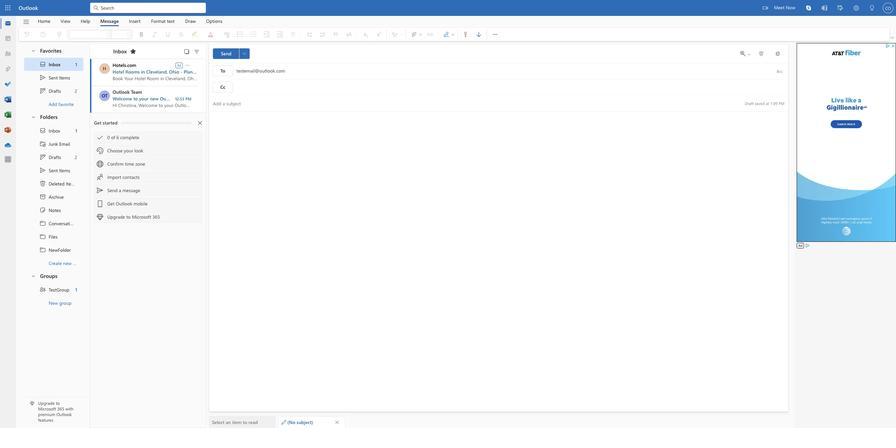 Task type: locate. For each thing, give the bounding box(es) containing it.
 sent items up  tree item
[[39, 167, 70, 174]]

outlook team
[[113, 89, 142, 95]]

outlook.com
[[160, 95, 187, 102]]

1 down favorites tree item
[[75, 61, 77, 67]]

1 vertical spatial  button
[[185, 62, 191, 68]]

2 vertical spatial items
[[66, 180, 77, 187]]

0 vertical spatial upgrade
[[107, 214, 125, 220]]

0 vertical spatial  inbox
[[39, 61, 61, 68]]

0 horizontal spatial 
[[243, 52, 247, 56]]

0 horizontal spatial upgrade
[[38, 400, 55, 406]]

 up ''
[[39, 127, 46, 134]]

To text field
[[237, 67, 775, 75]]

1 vertical spatial get
[[107, 200, 115, 207]]

application
[[0, 0, 897, 428]]

to down team
[[134, 95, 138, 102]]

1 vertical spatial 
[[185, 62, 190, 68]]

 tree item
[[24, 58, 84, 71], [24, 124, 84, 137]]

 button left 'folders'
[[28, 111, 39, 123]]

get right  at top left
[[107, 200, 115, 207]]

testemail@outlook.com
[[237, 67, 285, 74]]

 right "send" button
[[243, 52, 247, 56]]

rooms
[[125, 69, 140, 75]]

 up  tree item
[[39, 167, 46, 174]]

1  sent items from the top
[[39, 74, 70, 81]]

1 horizontal spatial 
[[492, 31, 499, 38]]

365
[[153, 214, 160, 220], [57, 406, 64, 412]]

0 vertical spatial send
[[221, 50, 232, 57]]

0 vertical spatial ad
[[177, 63, 181, 67]]

your left look
[[124, 147, 133, 154]]

 
[[443, 31, 455, 38]]

items
[[59, 74, 70, 81], [59, 167, 70, 173], [66, 180, 77, 187]]

 tree item up  newfolder
[[24, 230, 84, 243]]

0 horizontal spatial get
[[94, 120, 101, 126]]

3 1 from the top
[[75, 286, 77, 293]]

mobile
[[134, 200, 148, 207]]

word image
[[5, 96, 11, 103]]

with
[[65, 406, 74, 412]]

 button inside folders tree item
[[28, 111, 39, 123]]

0 vertical spatial sent
[[49, 74, 58, 81]]

0 vertical spatial your
[[139, 95, 149, 102]]

 sent items up add favorite tree item at the top left of the page
[[39, 74, 70, 81]]

excel image
[[5, 112, 11, 118]]

 tree item up add
[[24, 84, 84, 97]]

 for  dropdown button
[[243, 52, 247, 56]]

2 2 from the top
[[75, 154, 77, 160]]

 down co image
[[891, 36, 895, 39]]

sent
[[49, 74, 58, 81], [49, 167, 58, 173]]

2  tree item from the top
[[24, 230, 84, 243]]

 left favorites
[[31, 48, 36, 53]]

1 vertical spatial new
[[63, 260, 72, 266]]

2 inside favorites tree
[[75, 88, 77, 94]]

microsoft
[[132, 214, 151, 220], [38, 406, 56, 412]]

1 horizontal spatial 
[[759, 51, 764, 56]]


[[443, 31, 450, 38]]

upgrade inside upgrade to microsoft 365 with premium outlook features
[[38, 400, 55, 406]]

your
[[139, 95, 149, 102], [124, 147, 133, 154]]

drafts down  junk email
[[49, 154, 61, 160]]

0 vertical spatial 365
[[153, 214, 160, 220]]

 drafts inside favorites tree
[[39, 87, 61, 94]]

2 drafts from the top
[[49, 154, 61, 160]]

co image
[[883, 3, 894, 13]]

3  from the top
[[39, 247, 46, 253]]

book
[[214, 69, 225, 75]]

 button
[[489, 28, 502, 41], [185, 62, 191, 68]]

1 vertical spatial 1
[[75, 127, 77, 134]]

 button
[[192, 47, 202, 56]]

contacts
[[123, 174, 140, 180]]

upgrade to microsoft 365 with premium outlook features
[[38, 400, 74, 423]]

upgrade for upgrade to microsoft 365 with premium outlook features
[[38, 400, 55, 406]]

inbox up  junk email
[[49, 127, 60, 134]]

inbox down favorites tree item
[[49, 61, 61, 67]]

2 sent from the top
[[49, 167, 58, 173]]

2  tree item from the top
[[24, 124, 84, 137]]

favorites tree
[[24, 42, 84, 111]]

0 vertical spatial 
[[39, 87, 46, 94]]

 tree item down 'notes'
[[24, 217, 92, 230]]

sent up  tree item
[[49, 167, 58, 173]]

send button
[[213, 48, 240, 59]]

0 horizontal spatial pm
[[186, 96, 192, 101]]

2  tree item from the top
[[24, 150, 84, 164]]

1 vertical spatial 
[[243, 52, 247, 56]]

 sent items inside favorites tree
[[39, 74, 70, 81]]

 down favorites
[[39, 61, 46, 68]]

 inside tree
[[39, 167, 46, 174]]

1 vertical spatial 
[[39, 233, 46, 240]]

365 inside upgrade to microsoft 365 with premium outlook features
[[57, 406, 64, 412]]

 button for folders
[[28, 111, 39, 123]]

1 vertical spatial 2
[[75, 154, 77, 160]]

 for 
[[39, 87, 46, 94]]

send for send
[[221, 50, 232, 57]]


[[97, 161, 103, 167]]

team
[[131, 89, 142, 95]]

 inside dropdown button
[[243, 52, 247, 56]]

1 vertical spatial send
[[107, 187, 118, 194]]

 up add favorite tree item at the top left of the page
[[39, 87, 46, 94]]

 right 
[[419, 32, 423, 36]]

1 horizontal spatial 365
[[153, 214, 160, 220]]

pm right 12:53
[[186, 96, 192, 101]]

to inside upgrade to microsoft 365 with premium outlook features
[[56, 400, 60, 406]]

1 sent from the top
[[49, 74, 58, 81]]

0 horizontal spatial microsoft
[[38, 406, 56, 412]]

saved
[[755, 101, 765, 106]]

 button down the message button on the top left
[[106, 30, 111, 39]]

 inside  tree item
[[39, 180, 46, 187]]

 button right ''
[[489, 28, 502, 41]]

more apps image
[[5, 156, 11, 163]]

drafts up add favorite tree item at the top left of the page
[[49, 88, 61, 94]]

2  from the top
[[39, 167, 46, 174]]

 tree item down favorites
[[24, 58, 84, 71]]

send left the a
[[107, 187, 118, 194]]

2 left 
[[75, 154, 77, 160]]

0 horizontal spatial new
[[63, 260, 72, 266]]

subject)
[[297, 419, 313, 425]]

0 vertical spatial microsoft
[[132, 214, 151, 220]]

new left outlook.com
[[150, 95, 159, 102]]

mail image
[[5, 20, 11, 27]]

 tree item down files
[[24, 243, 84, 256]]

 sent items
[[39, 74, 70, 81], [39, 167, 70, 174]]

 right the 
[[748, 52, 752, 56]]

 sent items inside tree
[[39, 167, 70, 174]]

features
[[38, 417, 53, 423]]

create
[[49, 260, 62, 266]]

 down  files
[[39, 247, 46, 253]]

newfolder
[[49, 247, 71, 253]]

1  from the top
[[39, 74, 46, 81]]

1  from the top
[[39, 220, 46, 227]]

an
[[226, 419, 231, 425]]

format text
[[151, 18, 175, 24]]

clipboard group
[[20, 28, 66, 41]]

 tree item
[[24, 84, 84, 97], [24, 150, 84, 164]]

to for upgrade to microsoft 365 with premium outlook features
[[56, 400, 60, 406]]

-
[[181, 69, 183, 75]]

time
[[125, 161, 134, 167]]

your down team
[[139, 95, 149, 102]]

 button
[[20, 16, 33, 28]]

0 vertical spatial  button
[[489, 28, 502, 41]]

 tree item up add favorite tree item at the top left of the page
[[24, 71, 84, 84]]

tree containing 
[[24, 124, 92, 270]]

365 for upgrade to microsoft 365
[[153, 214, 160, 220]]

0 horizontal spatial 
[[39, 180, 46, 187]]

items right the deleted
[[66, 180, 77, 187]]

2  from the top
[[39, 154, 46, 160]]

0 vertical spatial  tree item
[[24, 84, 84, 97]]

testgroup
[[49, 286, 69, 293]]

folders tree item
[[24, 111, 84, 124]]

items inside  deleted items
[[66, 180, 77, 187]]

1 horizontal spatial ad
[[799, 243, 803, 248]]

 button inside groups 'tree item'
[[28, 270, 39, 282]]

 tree item
[[24, 217, 92, 230], [24, 230, 84, 243], [24, 243, 84, 256]]

 right  
[[759, 51, 764, 56]]

 tree item down 'junk'
[[24, 150, 84, 164]]

to
[[221, 68, 225, 74]]

0 horizontal spatial 365
[[57, 406, 64, 412]]

 tree item
[[24, 71, 84, 84], [24, 164, 84, 177]]

view button
[[56, 16, 75, 26]]

0 horizontal spatial  button
[[185, 62, 191, 68]]

upgrade up premium
[[38, 400, 55, 406]]

 right ''
[[492, 31, 499, 38]]

1 horizontal spatial 
[[891, 36, 895, 39]]

ad inside 'message list no conversations selected' list box
[[177, 63, 181, 67]]

microsoft up features
[[38, 406, 56, 412]]

0 vertical spatial 
[[39, 61, 46, 68]]

0 vertical spatial 
[[39, 220, 46, 227]]

1 vertical spatial upgrade
[[38, 400, 55, 406]]

history
[[77, 220, 92, 226]]

to for upgrade to microsoft 365
[[126, 214, 131, 220]]

 up 
[[39, 180, 46, 187]]

 inside "" button
[[759, 51, 764, 56]]

0 vertical spatial 
[[39, 74, 46, 81]]

1  drafts from the top
[[39, 87, 61, 94]]

notes
[[49, 207, 61, 213]]

format text button
[[146, 16, 180, 26]]

1 vertical spatial 
[[39, 154, 46, 160]]

meet
[[775, 4, 785, 11]]

new left folder
[[63, 260, 72, 266]]

 button
[[239, 48, 250, 59]]

home button
[[33, 16, 55, 26]]

1  from the top
[[39, 87, 46, 94]]

 for  deleted items
[[39, 180, 46, 187]]

 down 
[[39, 220, 46, 227]]

help button
[[76, 16, 95, 26]]

to left 'read'
[[243, 419, 247, 425]]

items inside favorites tree
[[59, 74, 70, 81]]


[[39, 140, 46, 147]]

 inside  
[[451, 32, 455, 36]]

tags group
[[459, 28, 486, 40]]

upgrade for upgrade to microsoft 365
[[107, 214, 125, 220]]

1 vertical spatial drafts
[[49, 154, 61, 160]]

left-rail-appbar navigation
[[1, 16, 15, 153]]

1 2 from the top
[[75, 88, 77, 94]]

1 right testgroup
[[75, 286, 77, 293]]

outlook right premium
[[56, 412, 72, 417]]

hotels.com
[[113, 62, 136, 68]]

 button up plans
[[185, 62, 191, 68]]

tree
[[24, 124, 92, 270]]

read
[[249, 419, 258, 425]]

Font size text field
[[111, 30, 127, 38]]

 left 'folders'
[[31, 114, 36, 119]]

groups
[[40, 272, 57, 279]]

 inbox down favorites
[[39, 61, 61, 68]]


[[39, 61, 46, 68], [39, 127, 46, 134]]

hotel
[[113, 69, 124, 75]]

send up to
[[221, 50, 232, 57]]

 button inside favorites tree item
[[28, 44, 39, 57]]

1 drafts from the top
[[49, 88, 61, 94]]

folders
[[40, 113, 58, 120]]

groups tree item
[[24, 270, 84, 283]]

select an item to read button
[[209, 416, 276, 428]]

account
[[189, 95, 205, 102]]

0 vertical spatial get
[[94, 120, 101, 126]]

ad left set your advertising preferences icon
[[799, 243, 803, 248]]

0 vertical spatial 
[[891, 36, 895, 39]]

 inbox up 'junk'
[[39, 127, 60, 134]]

 button
[[195, 118, 205, 128]]

 tree item up 'junk'
[[24, 124, 84, 137]]

send inside button
[[221, 50, 232, 57]]

microsoft for upgrade to microsoft 365 with premium outlook features
[[38, 406, 56, 412]]

 tree item
[[24, 203, 84, 217]]

 (no subject)
[[282, 419, 313, 425]]

0 vertical spatial drafts
[[49, 88, 61, 94]]

1  tree item from the top
[[24, 71, 84, 84]]

items for first  tree item from the bottom of the application containing outlook
[[59, 167, 70, 173]]

0 vertical spatial  sent items
[[39, 74, 70, 81]]

meet now
[[775, 4, 796, 11]]

1 1 from the top
[[75, 61, 77, 67]]

1  inbox from the top
[[39, 61, 61, 68]]

ad
[[177, 63, 181, 67], [799, 243, 803, 248]]

2 vertical spatial 1
[[75, 286, 77, 293]]

microsoft inside upgrade to microsoft 365 with premium outlook features
[[38, 406, 56, 412]]

 button
[[182, 47, 192, 56]]

complete
[[120, 134, 139, 140]]

1 horizontal spatial  button
[[489, 28, 502, 41]]

2
[[75, 88, 77, 94], [75, 154, 77, 160]]

items for 2nd  tree item from the bottom of the application containing outlook
[[59, 74, 70, 81]]

to for welcome to your new outlook.com account
[[134, 95, 138, 102]]

 inside folders tree item
[[31, 114, 36, 119]]

1 inside  tree item
[[75, 286, 77, 293]]

 right  on the top of page
[[451, 32, 455, 36]]

pm
[[186, 96, 192, 101], [779, 101, 785, 106]]

2  sent items from the top
[[39, 167, 70, 174]]

1 horizontal spatial upgrade
[[107, 214, 125, 220]]

2  drafts from the top
[[39, 154, 61, 160]]

tab list
[[33, 16, 228, 26]]

0 vertical spatial 
[[492, 31, 499, 38]]

1  from the top
[[39, 61, 46, 68]]

2 for 
[[75, 88, 77, 94]]

to left with
[[56, 400, 60, 406]]

 left the groups
[[31, 273, 36, 279]]

sent up add
[[49, 74, 58, 81]]

1 vertical spatial ad
[[799, 243, 803, 248]]

 inbox inside favorites tree
[[39, 61, 61, 68]]

 inside favorites tree
[[39, 87, 46, 94]]

 inside favorites tree
[[39, 61, 46, 68]]

0 horizontal spatial send
[[107, 187, 118, 194]]

upgrade right 
[[107, 214, 125, 220]]

 for  files
[[39, 233, 46, 240]]

drafts inside favorites tree
[[49, 88, 61, 94]]

1 vertical spatial  tree item
[[24, 150, 84, 164]]

 tree item up the deleted
[[24, 164, 84, 177]]

1  tree item from the top
[[24, 84, 84, 97]]

0 horizontal spatial 
[[185, 62, 190, 68]]

0 vertical spatial inbox
[[113, 48, 127, 55]]

2  from the top
[[39, 233, 46, 240]]

send a message
[[107, 187, 140, 194]]

text
[[167, 18, 175, 24]]

1 horizontal spatial get
[[107, 200, 115, 207]]

microsoft for upgrade to microsoft 365
[[132, 214, 151, 220]]


[[759, 51, 764, 56], [39, 180, 46, 187]]

0 horizontal spatial ad
[[177, 63, 181, 67]]

365 inside 'message list no conversations selected' list box
[[153, 214, 160, 220]]

archive
[[49, 194, 64, 200]]


[[97, 187, 103, 194]]

draft
[[745, 101, 754, 106]]

outlook up  button
[[19, 4, 38, 11]]

1 vertical spatial  sent items
[[39, 167, 70, 174]]

0 vertical spatial 
[[759, 51, 764, 56]]

 button left favorites
[[28, 44, 39, 57]]

pm right 1:09
[[779, 101, 785, 106]]

tab list containing home
[[33, 16, 228, 26]]

1:09
[[771, 101, 778, 106]]

1 vertical spatial sent
[[49, 167, 58, 173]]

 left font size text box
[[107, 32, 111, 36]]

application containing outlook
[[0, 0, 897, 428]]

1 vertical spatial items
[[59, 167, 70, 173]]

 tree item for 
[[24, 84, 84, 97]]

2 vertical spatial 
[[39, 247, 46, 253]]

1 horizontal spatial send
[[221, 50, 232, 57]]

get left started
[[94, 120, 101, 126]]

ad up hotel rooms in cleveland, ohio - plans change. book cancellable
[[177, 63, 181, 67]]

1 vertical spatial  tree item
[[24, 164, 84, 177]]

 button
[[801, 0, 817, 16]]

send inside 'message list no conversations selected' list box
[[107, 187, 118, 194]]

 tree item
[[24, 283, 84, 296]]

 for 
[[39, 154, 46, 160]]

items up "favorite"
[[59, 74, 70, 81]]

microsoft inside 'message list no conversations selected' list box
[[132, 214, 151, 220]]

get
[[94, 120, 101, 126], [107, 200, 115, 207]]

upgrade inside 'message list no conversations selected' list box
[[107, 214, 125, 220]]

2  inbox from the top
[[39, 127, 60, 134]]

new group
[[49, 300, 72, 306]]

1 vertical spatial inbox
[[49, 61, 61, 67]]

ohio
[[169, 69, 179, 75]]

1  tree item from the top
[[24, 217, 92, 230]]

1 vertical spatial 
[[39, 180, 46, 187]]

a
[[119, 187, 121, 194]]

0 vertical spatial  tree item
[[24, 58, 84, 71]]

items up  deleted items
[[59, 167, 70, 173]]

0 vertical spatial  drafts
[[39, 87, 61, 94]]

inbox left 
[[113, 48, 127, 55]]

send
[[221, 50, 232, 57], [107, 187, 118, 194]]

change.
[[196, 69, 213, 75]]

 inside popup button
[[891, 36, 895, 39]]

of
[[111, 134, 115, 140]]

 for  popup button
[[891, 36, 895, 39]]

 tree item
[[24, 177, 84, 190]]

1 vertical spatial  inbox
[[39, 127, 60, 134]]

in
[[141, 69, 145, 75]]

1 vertical spatial microsoft
[[38, 406, 56, 412]]

new inside "create new folder" tree item
[[63, 260, 72, 266]]

1 vertical spatial 365
[[57, 406, 64, 412]]

new group tree item
[[24, 296, 84, 309]]

1 vertical spatial 
[[39, 167, 46, 174]]

2 vertical spatial inbox
[[49, 127, 60, 134]]

 up plans
[[185, 62, 190, 68]]

0 vertical spatial 1
[[75, 61, 77, 67]]

 button
[[473, 29, 486, 40]]

include group
[[408, 28, 456, 41]]

1 horizontal spatial new
[[150, 95, 159, 102]]

get outlook mobile
[[107, 200, 148, 207]]

 button left the groups
[[28, 270, 39, 282]]

1 horizontal spatial microsoft
[[132, 214, 151, 220]]


[[282, 420, 286, 425]]

to down get outlook mobile on the left
[[126, 214, 131, 220]]

outlook team image
[[99, 90, 110, 101]]


[[184, 49, 190, 55]]

to do image
[[5, 81, 11, 88]]

1  tree item from the top
[[24, 58, 84, 71]]

0 vertical spatial new
[[150, 95, 159, 102]]

plans
[[184, 69, 195, 75]]

 down ''
[[39, 154, 46, 160]]

 inside tree
[[39, 154, 46, 160]]

 drafts down 'junk'
[[39, 154, 61, 160]]

drafts
[[49, 88, 61, 94], [49, 154, 61, 160]]

1 down folders tree item
[[75, 127, 77, 134]]

 drafts up add
[[39, 87, 61, 94]]

0 vertical spatial items
[[59, 74, 70, 81]]

1 vertical spatial 
[[39, 127, 46, 134]]

draw
[[185, 18, 196, 24]]

 
[[741, 51, 752, 56]]

1 vertical spatial your
[[124, 147, 133, 154]]


[[411, 31, 418, 38]]

 button
[[890, 34, 896, 41]]

 down favorites
[[39, 74, 46, 81]]

1 vertical spatial  drafts
[[39, 154, 61, 160]]

 left files
[[39, 233, 46, 240]]

1 vertical spatial  tree item
[[24, 124, 84, 137]]

 for  newfolder
[[39, 247, 46, 253]]

1 horizontal spatial pm
[[779, 101, 785, 106]]

0 vertical spatial 2
[[75, 88, 77, 94]]

2 up add favorite tree item at the top left of the page
[[75, 88, 77, 94]]

microsoft down mobile
[[132, 214, 151, 220]]

0 vertical spatial  tree item
[[24, 71, 84, 84]]



Task type: describe. For each thing, give the bounding box(es) containing it.
reading pane main content
[[206, 41, 796, 428]]


[[194, 48, 200, 55]]

 button
[[772, 48, 785, 59]]

 button for groups
[[28, 270, 39, 282]]

folder
[[73, 260, 85, 266]]

 button
[[333, 418, 342, 427]]

 inside 'message list no conversations selected' list box
[[185, 62, 190, 68]]

set your advertising preferences image
[[806, 243, 811, 248]]

basic text group
[[69, 28, 385, 41]]

 button
[[459, 29, 473, 40]]

Add a subject text field
[[209, 98, 739, 109]]

Select a conversation checkbox
[[99, 90, 113, 101]]

files image
[[5, 66, 11, 73]]

create new folder tree item
[[24, 256, 85, 270]]

 button
[[865, 0, 881, 17]]

message
[[100, 18, 119, 24]]

help
[[81, 18, 90, 24]]


[[763, 5, 769, 11]]

 search field
[[90, 0, 206, 15]]

draw button
[[180, 16, 201, 26]]

get for get outlook mobile
[[107, 200, 115, 207]]


[[97, 200, 103, 207]]

 
[[411, 31, 423, 38]]

(no
[[288, 419, 295, 425]]

zone
[[135, 161, 145, 167]]

2 for 
[[75, 154, 77, 160]]


[[39, 194, 46, 200]]

h
[[103, 65, 106, 72]]

 drafts for 
[[39, 87, 61, 94]]

item
[[232, 419, 242, 425]]

add favorite tree item
[[24, 97, 84, 111]]

insert
[[129, 18, 141, 24]]

2 1 from the top
[[75, 127, 77, 134]]

outlook down 'send a message' at the left of page
[[116, 200, 132, 207]]


[[97, 214, 103, 220]]

message list no conversations selected list box
[[90, 59, 251, 428]]


[[870, 5, 875, 11]]

 inside  
[[748, 52, 752, 56]]

add
[[49, 101, 57, 107]]

cc
[[220, 84, 226, 90]]

2  tree item from the top
[[24, 164, 84, 177]]

premium features image
[[30, 401, 34, 406]]

 newfolder
[[39, 247, 71, 253]]

sent inside favorites tree
[[49, 74, 58, 81]]

1 horizontal spatial your
[[139, 95, 149, 102]]

inbox inside favorites tree
[[49, 61, 61, 67]]

outlook inside banner
[[19, 4, 38, 11]]


[[97, 174, 103, 181]]

 tree item for 
[[24, 150, 84, 164]]

new
[[49, 300, 58, 306]]

premium
[[38, 412, 55, 417]]


[[97, 134, 103, 141]]

send for send a message
[[107, 187, 118, 194]]

message
[[123, 187, 140, 194]]

upgrade to microsoft 365
[[107, 214, 160, 220]]

hotel rooms in cleveland, ohio - plans change. book cancellable
[[113, 69, 251, 75]]

junk
[[49, 141, 58, 147]]

outlook up welcome
[[113, 89, 130, 95]]

outlook inside upgrade to microsoft 365 with premium outlook features
[[56, 412, 72, 417]]

view
[[61, 18, 70, 24]]

 tree item inside tree
[[24, 124, 84, 137]]

message list section
[[90, 42, 251, 428]]

insert button
[[124, 16, 146, 26]]

home
[[38, 18, 50, 24]]

conversation
[[49, 220, 76, 226]]

confirm
[[107, 161, 124, 167]]

started
[[103, 120, 118, 126]]

 button for favorites
[[28, 44, 39, 57]]

calendar image
[[5, 35, 11, 42]]

to inside "button"
[[243, 419, 247, 425]]

 button inside 'message list no conversations selected' list box
[[185, 62, 191, 68]]

favorites tree item
[[24, 44, 84, 58]]

powerpoint image
[[5, 127, 11, 134]]

items for  tree item
[[66, 180, 77, 187]]

 button
[[128, 46, 138, 57]]

files
[[49, 233, 58, 240]]

look
[[134, 147, 143, 154]]

 inside favorites tree item
[[31, 48, 36, 53]]


[[97, 147, 103, 154]]

choose
[[107, 147, 123, 154]]

add favorite
[[49, 101, 74, 107]]

 files
[[39, 233, 58, 240]]

create new folder
[[49, 260, 85, 266]]

inbox 
[[113, 48, 137, 55]]

12:53
[[175, 96, 184, 101]]

select
[[212, 419, 225, 425]]

get for get started
[[94, 120, 101, 126]]


[[23, 18, 30, 25]]

hotels.com image
[[99, 63, 110, 74]]

at
[[766, 101, 770, 106]]


[[39, 207, 46, 213]]

12:53 pm
[[175, 96, 192, 101]]

welcome
[[113, 95, 132, 102]]

365 for upgrade to microsoft 365 with premium outlook features
[[57, 406, 64, 412]]

import
[[107, 174, 121, 180]]

0
[[107, 134, 110, 140]]

6
[[116, 134, 119, 140]]

Search field
[[100, 4, 202, 11]]

new inside 'message list no conversations selected' list box
[[150, 95, 159, 102]]

 tree item
[[24, 190, 84, 203]]

onedrive image
[[5, 142, 11, 149]]

options
[[206, 18, 223, 24]]

outlook banner
[[0, 0, 897, 17]]

 drafts for 
[[39, 154, 61, 160]]

3  tree item from the top
[[24, 243, 84, 256]]

1 inside favorites tree
[[75, 61, 77, 67]]

people image
[[5, 51, 11, 57]]

message button
[[95, 16, 124, 26]]

0 horizontal spatial your
[[124, 147, 133, 154]]

 inside groups 'tree item'
[[31, 273, 36, 279]]

 inside  
[[419, 32, 423, 36]]


[[39, 286, 46, 293]]

ot
[[102, 92, 108, 99]]

 notes
[[39, 207, 61, 213]]

 for 
[[759, 51, 764, 56]]

 button right font size text box
[[127, 30, 132, 39]]

0 of 6 complete
[[107, 134, 139, 140]]

inbox heading
[[105, 44, 138, 59]]

 junk email
[[39, 140, 70, 147]]


[[463, 31, 469, 38]]

Font text field
[[69, 30, 106, 38]]

 inside favorites tree
[[39, 74, 46, 81]]

 conversation history
[[39, 220, 92, 227]]

 for  conversation history
[[39, 220, 46, 227]]


[[822, 5, 828, 11]]

drafts for 
[[49, 154, 61, 160]]

inbox inside 'inbox '
[[113, 48, 127, 55]]

pm inside 'message list no conversations selected' list box
[[186, 96, 192, 101]]

2  from the top
[[39, 127, 46, 134]]


[[476, 31, 482, 38]]

 button
[[849, 0, 865, 17]]

 tree item
[[24, 137, 84, 150]]

 right font size text box
[[128, 32, 132, 36]]

pm inside reading pane main content
[[779, 101, 785, 106]]

 button
[[755, 48, 768, 59]]

favorites
[[40, 47, 61, 54]]

drafts for 
[[49, 88, 61, 94]]



Task type: vqa. For each thing, say whether or not it's contained in the screenshot.
here.
no



